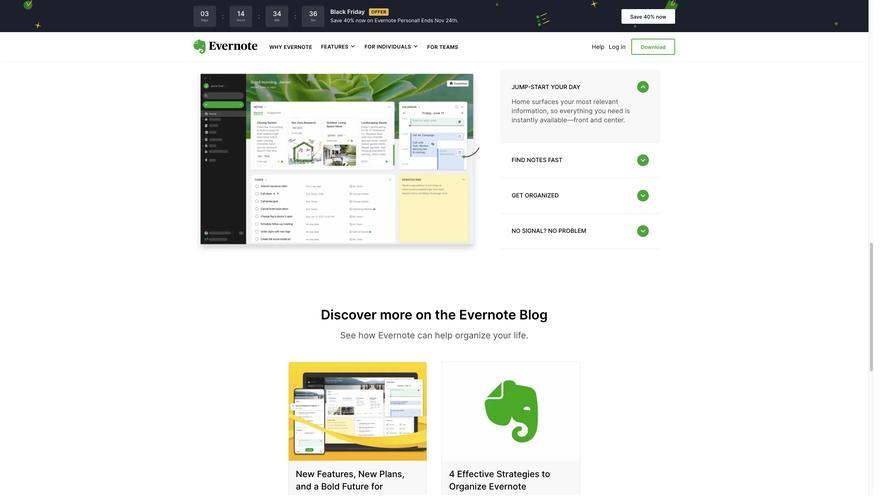 Task type: locate. For each thing, give the bounding box(es) containing it.
signal?
[[522, 227, 547, 235]]

no left signal?
[[512, 227, 521, 235]]

smart
[[315, 14, 339, 25]]

everything
[[560, 107, 593, 115]]

for left 'individuals'
[[365, 44, 376, 50]]

new
[[296, 469, 315, 480], [359, 469, 378, 480]]

now up download link
[[657, 13, 667, 20]]

nov
[[435, 17, 445, 23]]

strategies
[[497, 469, 540, 480]]

0 horizontal spatial now
[[356, 17, 366, 23]]

plans,
[[380, 469, 405, 480]]

on up the can
[[416, 307, 432, 323]]

blog image image
[[289, 362, 427, 461], [442, 362, 580, 461]]

for inside 'button'
[[365, 44, 376, 50]]

0 horizontal spatial no
[[512, 227, 521, 235]]

the up help
[[435, 307, 456, 323]]

2 vertical spatial you
[[595, 107, 606, 115]]

to inside with smart ways to save and access your notes, the information you need is always available when you need it.
[[365, 14, 373, 25]]

jump-
[[512, 83, 531, 91]]

how
[[359, 330, 376, 341]]

to inside 4 effective strategies to organize evernote
[[542, 469, 551, 480]]

40%
[[644, 13, 655, 20], [344, 17, 355, 23]]

your left day
[[551, 83, 568, 91]]

0 horizontal spatial new
[[296, 469, 315, 480]]

1 horizontal spatial :
[[258, 12, 260, 20]]

0 vertical spatial on
[[367, 17, 374, 23]]

1 horizontal spatial new
[[359, 469, 378, 480]]

2 blog image image from the left
[[442, 362, 580, 461]]

you right the information
[[561, 14, 576, 25]]

notes,
[[467, 14, 493, 25]]

1 horizontal spatial 40%
[[644, 13, 655, 20]]

your left life.
[[494, 330, 512, 341]]

you
[[561, 14, 576, 25], [474, 27, 489, 37], [595, 107, 606, 115]]

1 vertical spatial on
[[416, 307, 432, 323]]

1 horizontal spatial on
[[416, 307, 432, 323]]

1 blog image image from the left
[[289, 362, 427, 461]]

40% up download link
[[644, 13, 655, 20]]

1 horizontal spatial to
[[542, 469, 551, 480]]

40% down black friday
[[344, 17, 355, 23]]

1 horizontal spatial the
[[496, 14, 509, 25]]

hours
[[237, 18, 245, 22]]

need up "center."
[[608, 107, 624, 115]]

problem
[[559, 227, 587, 235]]

download
[[641, 44, 666, 50]]

you inside home surfaces your most relevant information, so everything you need is instantly available—front and center.
[[595, 107, 606, 115]]

0 horizontal spatial :
[[222, 12, 224, 20]]

download link
[[632, 39, 676, 55]]

blog image image for new
[[289, 362, 427, 461]]

the right notes,
[[496, 14, 509, 25]]

need down ways
[[347, 27, 368, 37]]

blog image image inside 4 effective strategies to organize evernote link
[[442, 362, 580, 461]]

0 horizontal spatial is
[[370, 27, 377, 37]]

always
[[379, 27, 408, 37]]

the
[[496, 14, 509, 25], [435, 307, 456, 323]]

with smart ways to save and access your notes, the information you need is always available when you need it.
[[293, 14, 576, 37]]

you down notes,
[[474, 27, 489, 37]]

help
[[592, 43, 605, 50]]

new features, new plans, and a bold future for evernote link
[[289, 362, 427, 495]]

notes
[[527, 156, 547, 164]]

1 horizontal spatial now
[[657, 13, 667, 20]]

see
[[340, 330, 356, 341]]

for down available at the top of page
[[428, 44, 438, 50]]

0 horizontal spatial need
[[347, 27, 368, 37]]

need left it.
[[491, 27, 512, 37]]

to left save
[[365, 14, 373, 25]]

is down save
[[370, 27, 377, 37]]

1 horizontal spatial is
[[626, 107, 631, 115]]

future
[[343, 481, 369, 492]]

1 horizontal spatial blog image image
[[442, 362, 580, 461]]

with
[[293, 14, 312, 25]]

evernote
[[375, 17, 397, 23], [284, 44, 313, 50], [460, 307, 517, 323], [378, 330, 415, 341], [490, 481, 527, 492], [296, 494, 334, 495]]

features button
[[321, 43, 356, 50]]

day
[[569, 83, 581, 91]]

to right strategies
[[542, 469, 551, 480]]

2 horizontal spatial you
[[595, 107, 606, 115]]

for for for teams
[[428, 44, 438, 50]]

log in link
[[609, 43, 626, 50]]

save
[[376, 14, 395, 25]]

0 vertical spatial is
[[370, 27, 377, 37]]

evernote down offer
[[375, 17, 397, 23]]

2 horizontal spatial and
[[591, 116, 602, 124]]

offer
[[372, 9, 387, 15]]

evernote down a
[[296, 494, 334, 495]]

03
[[201, 10, 209, 18]]

now for save 40% now
[[657, 13, 667, 20]]

get
[[512, 192, 524, 199]]

0 vertical spatial to
[[365, 14, 373, 25]]

0 horizontal spatial blog image image
[[289, 362, 427, 461]]

you down relevant
[[595, 107, 606, 115]]

no signal? no problem
[[512, 227, 587, 235]]

new features, new plans, and a bold future for evernote
[[296, 469, 405, 495]]

1 horizontal spatial save
[[631, 13, 643, 20]]

: left 14 hours on the top left
[[222, 12, 224, 20]]

0 vertical spatial and
[[397, 14, 413, 25]]

and left "center."
[[591, 116, 602, 124]]

jump-start your day
[[512, 83, 581, 91]]

: left 34 min
[[258, 12, 260, 20]]

is up "center."
[[626, 107, 631, 115]]

0 horizontal spatial for
[[365, 44, 376, 50]]

your inside with smart ways to save and access your notes, the information you need is always available when you need it.
[[447, 14, 465, 25]]

0 vertical spatial the
[[496, 14, 509, 25]]

4 effective strategies to organize evernote
[[450, 469, 551, 492]]

and up always at the left
[[397, 14, 413, 25]]

evernote down strategies
[[490, 481, 527, 492]]

1 vertical spatial the
[[435, 307, 456, 323]]

to
[[365, 14, 373, 25], [542, 469, 551, 480]]

organized
[[525, 192, 559, 199]]

instantly
[[512, 116, 539, 124]]

1 vertical spatial is
[[626, 107, 631, 115]]

blog image image inside new features, new plans, and a bold future for evernote link
[[289, 362, 427, 461]]

evernote inside 4 effective strategies to organize evernote
[[490, 481, 527, 492]]

36 sec
[[309, 10, 318, 22]]

1 vertical spatial to
[[542, 469, 551, 480]]

black
[[331, 8, 346, 15]]

0 horizontal spatial save
[[331, 17, 342, 23]]

your up everything
[[561, 98, 575, 106]]

new up for
[[359, 469, 378, 480]]

save 40% now on evernote personal! ends nov 24th.
[[331, 17, 459, 23]]

0 horizontal spatial to
[[365, 14, 373, 25]]

individuals
[[377, 44, 411, 50]]

0 horizontal spatial and
[[296, 481, 312, 492]]

evernote right 'why'
[[284, 44, 313, 50]]

for for for individuals
[[365, 44, 376, 50]]

now
[[657, 13, 667, 20], [356, 17, 366, 23]]

0 horizontal spatial 40%
[[344, 17, 355, 23]]

0 horizontal spatial the
[[435, 307, 456, 323]]

and left a
[[296, 481, 312, 492]]

for individuals
[[365, 44, 411, 50]]

2 horizontal spatial need
[[608, 107, 624, 115]]

2 horizontal spatial :
[[294, 12, 296, 20]]

no right signal?
[[549, 227, 557, 235]]

: left 36 sec
[[294, 12, 296, 20]]

save for save 40% now
[[631, 13, 643, 20]]

home
[[512, 98, 530, 106]]

get organized
[[512, 192, 559, 199]]

no
[[512, 227, 521, 235], [549, 227, 557, 235]]

2 vertical spatial and
[[296, 481, 312, 492]]

features
[[321, 44, 349, 50]]

save up download link
[[631, 13, 643, 20]]

:
[[222, 12, 224, 20], [258, 12, 260, 20], [294, 12, 296, 20]]

1 horizontal spatial you
[[561, 14, 576, 25]]

is
[[370, 27, 377, 37], [626, 107, 631, 115]]

1 vertical spatial and
[[591, 116, 602, 124]]

34 min
[[273, 10, 282, 22]]

1 horizontal spatial and
[[397, 14, 413, 25]]

save for save 40% now on evernote personal! ends nov 24th.
[[331, 17, 342, 23]]

1 horizontal spatial for
[[428, 44, 438, 50]]

on down offer
[[367, 17, 374, 23]]

1 vertical spatial you
[[474, 27, 489, 37]]

save
[[631, 13, 643, 20], [331, 17, 342, 23]]

need
[[347, 27, 368, 37], [491, 27, 512, 37], [608, 107, 624, 115]]

on
[[367, 17, 374, 23], [416, 307, 432, 323]]

 image
[[194, 59, 486, 260]]

new up a
[[296, 469, 315, 480]]

available—front
[[540, 116, 589, 124]]

why
[[270, 44, 283, 50]]

your up when
[[447, 14, 465, 25]]

1 horizontal spatial no
[[549, 227, 557, 235]]

now down friday
[[356, 17, 366, 23]]

your
[[447, 14, 465, 25], [551, 83, 568, 91], [561, 98, 575, 106], [494, 330, 512, 341]]

evernote up organize
[[460, 307, 517, 323]]

now for save 40% now on evernote personal! ends nov 24th.
[[356, 17, 366, 23]]

save down black at the top left of the page
[[331, 17, 342, 23]]



Task type: describe. For each thing, give the bounding box(es) containing it.
relevant
[[594, 98, 619, 106]]

home surfaces your most relevant information, so everything you need is instantly available—front and center.
[[512, 98, 631, 124]]

ends
[[422, 17, 434, 23]]

evernote logo image
[[194, 39, 258, 54]]

blog image image for strategies
[[442, 362, 580, 461]]

life.
[[514, 330, 529, 341]]

when
[[449, 27, 471, 37]]

the inside with smart ways to save and access your notes, the information you need is always available when you need it.
[[496, 14, 509, 25]]

find notes fast
[[512, 156, 563, 164]]

and inside home surfaces your most relevant information, so everything you need is instantly available—front and center.
[[591, 116, 602, 124]]

to for strategies
[[542, 469, 551, 480]]

log in
[[609, 43, 626, 50]]

03 days
[[201, 10, 209, 22]]

to for ways
[[365, 14, 373, 25]]

information
[[512, 14, 558, 25]]

3 : from the left
[[294, 12, 296, 20]]

40% for save 40% now on evernote personal! ends nov 24th.
[[344, 17, 355, 23]]

14 hours
[[237, 10, 245, 22]]

save 40% now
[[631, 13, 667, 20]]

evernote down more
[[378, 330, 415, 341]]

information,
[[512, 107, 549, 115]]

discover more on the evernote blog
[[321, 307, 548, 323]]

is inside with smart ways to save and access your notes, the information you need is always available when you need it.
[[370, 27, 377, 37]]

for teams
[[428, 44, 459, 50]]

for individuals button
[[365, 43, 419, 50]]

see how evernote can help organize your life.
[[340, 330, 529, 341]]

1 no from the left
[[512, 227, 521, 235]]

organize
[[455, 330, 491, 341]]

need inside home surfaces your most relevant information, so everything you need is instantly available—front and center.
[[608, 107, 624, 115]]

sec
[[311, 18, 316, 22]]

why evernote
[[270, 44, 313, 50]]

min
[[275, 18, 280, 22]]

blog
[[520, 307, 548, 323]]

surfaces
[[532, 98, 559, 106]]

features,
[[317, 469, 356, 480]]

access
[[415, 14, 444, 25]]

log
[[609, 43, 620, 50]]

why evernote link
[[270, 43, 313, 50]]

2 : from the left
[[258, 12, 260, 20]]

and inside new features, new plans, and a bold future for evernote
[[296, 481, 312, 492]]

so
[[551, 107, 558, 115]]

a
[[314, 481, 319, 492]]

is inside home surfaces your most relevant information, so everything you need is instantly available—front and center.
[[626, 107, 631, 115]]

0 horizontal spatial on
[[367, 17, 374, 23]]

and inside with smart ways to save and access your notes, the information you need is always available when you need it.
[[397, 14, 413, 25]]

start
[[531, 83, 550, 91]]

2 new from the left
[[359, 469, 378, 480]]

4 effective strategies to organize evernote link
[[442, 362, 581, 495]]

for teams link
[[428, 43, 459, 50]]

most
[[577, 98, 592, 106]]

0 vertical spatial you
[[561, 14, 576, 25]]

in
[[621, 43, 626, 50]]

find
[[512, 156, 526, 164]]

help link
[[592, 43, 605, 50]]

can
[[418, 330, 433, 341]]

36
[[309, 10, 318, 18]]

ways
[[341, 14, 362, 25]]

34
[[273, 10, 282, 18]]

1 new from the left
[[296, 469, 315, 480]]

1 : from the left
[[222, 12, 224, 20]]

personal!
[[398, 17, 420, 23]]

black friday
[[331, 8, 365, 15]]

effective
[[458, 469, 495, 480]]

your inside home surfaces your most relevant information, so everything you need is instantly available—front and center.
[[561, 98, 575, 106]]

center.
[[604, 116, 626, 124]]

organize
[[450, 481, 487, 492]]

40% for save 40% now
[[644, 13, 655, 20]]

teams
[[440, 44, 459, 50]]

save 40% now link
[[622, 9, 676, 24]]

1 horizontal spatial need
[[491, 27, 512, 37]]

14
[[237, 10, 245, 18]]

for
[[372, 481, 383, 492]]

discover
[[321, 307, 377, 323]]

help
[[435, 330, 453, 341]]

more
[[380, 307, 413, 323]]

0 horizontal spatial you
[[474, 27, 489, 37]]

24th.
[[446, 17, 459, 23]]

evernote inside new features, new plans, and a bold future for evernote
[[296, 494, 334, 495]]

2 no from the left
[[549, 227, 557, 235]]

4
[[450, 469, 455, 480]]

it.
[[515, 27, 522, 37]]

bold
[[322, 481, 340, 492]]

friday
[[348, 8, 365, 15]]

days
[[201, 18, 208, 22]]

fast
[[549, 156, 563, 164]]



Task type: vqa. For each thing, say whether or not it's contained in the screenshot.
Hours
yes



